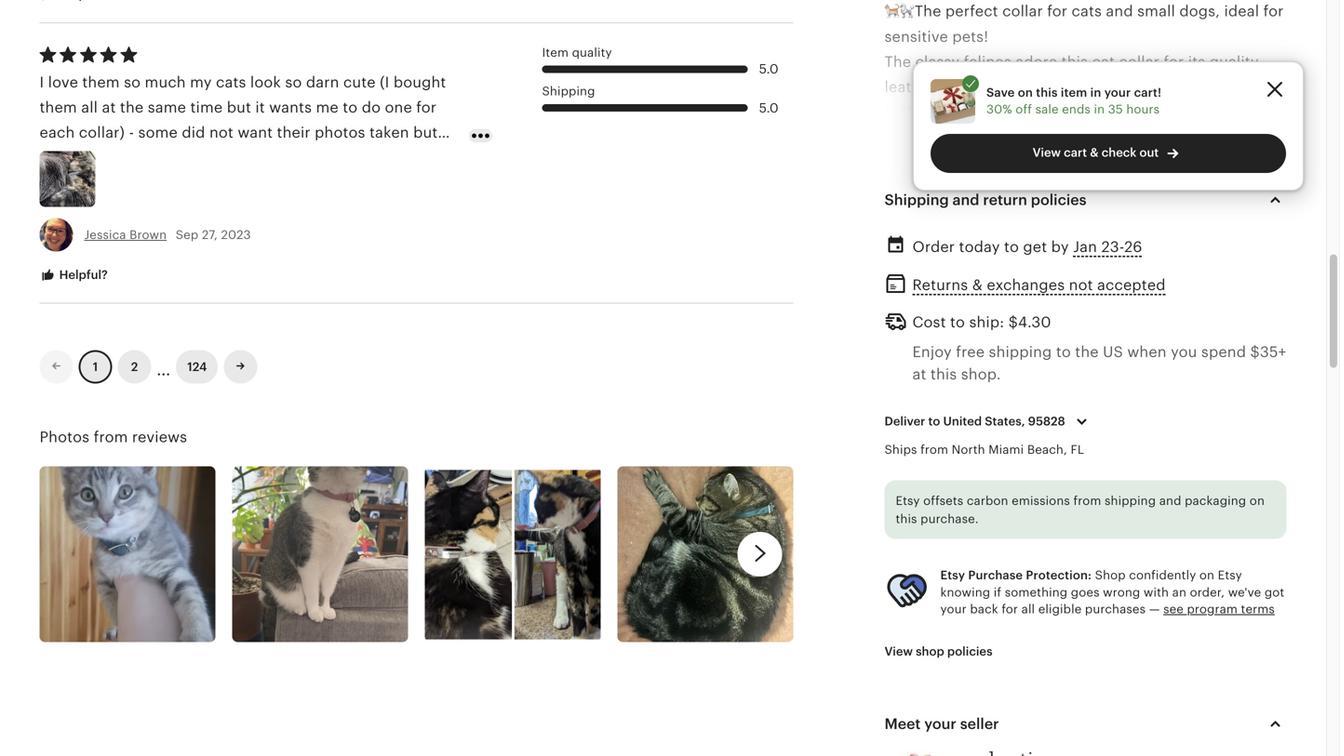 Task type: vqa. For each thing, say whether or not it's contained in the screenshot.
04
no



Task type: locate. For each thing, give the bounding box(es) containing it.
1 vertical spatial at
[[1148, 256, 1162, 273]]

2 horizontal spatial not
[[1069, 277, 1094, 294]]

1 horizontal spatial but
[[413, 124, 438, 141]]

meet
[[885, 716, 921, 733]]

1 vertical spatial style
[[994, 433, 1028, 450]]

1 vertical spatial not
[[1069, 277, 1094, 294]]

for up the easy
[[986, 180, 1006, 197]]

returns
[[913, 277, 969, 294]]

not right did
[[209, 124, 234, 141]]

🐈🐩
[[885, 737, 915, 754]]

purchases
[[1085, 603, 1146, 617]]

view inside view shop policies button
[[885, 645, 913, 659]]

so left much
[[124, 74, 141, 91]]

30%
[[987, 102, 1013, 116]]

this up ⚠️how
[[896, 513, 918, 527]]

shop.
[[961, 366, 1001, 383]]

the left us
[[1076, 344, 1099, 361]]

on up order,
[[1200, 569, 1215, 583]]

0 vertical spatial plates
[[1080, 459, 1124, 475]]

etsy
[[896, 494, 920, 508], [941, 569, 966, 583], [1218, 569, 1243, 583]]

1 vertical spatial policies
[[948, 645, 993, 659]]

shipping for shipping and return policies
[[885, 192, 949, 208]]

1 horizontal spatial -
[[1069, 610, 1074, 627]]

small
[[1138, 3, 1176, 20]]

0 horizontal spatial doesn`t
[[1006, 155, 1062, 172]]

5.0 for shipping
[[759, 100, 779, 115]]

confidently
[[1130, 569, 1197, 583]]

0 vertical spatial style
[[934, 256, 969, 273]]

1 horizontal spatial on
[[1200, 569, 1215, 583]]

closure
[[1085, 433, 1138, 450]]

but up want
[[227, 99, 251, 116]]

1 horizontal spatial it
[[1051, 104, 1061, 121]]

the inside measure your dog's neck with a measuring tape and add approximately 0,5-1" - this will (most likely) be the proper fit collar for your pet.
[[1252, 610, 1275, 627]]

helpful?
[[56, 268, 108, 282]]

0 vertical spatial leather
[[1075, 129, 1126, 146]]

with inside measure your dog's neck with a measuring tape and add approximately 0,5-1" - this will (most likely) be the proper fit collar for your pet.
[[1069, 585, 1100, 602]]

policies inside view shop policies button
[[948, 645, 993, 659]]

1 horizontal spatial policies
[[1031, 192, 1087, 208]]

proper
[[885, 636, 934, 653]]

1 vertical spatial in
[[1094, 102, 1105, 116]]

0 vertical spatial them
[[82, 74, 120, 91]]

0 vertical spatial all
[[81, 99, 98, 116]]

2 vertical spatial not
[[991, 484, 1015, 501]]

shipping down made
[[1105, 494, 1156, 508]]

0 horizontal spatial of
[[942, 332, 957, 349]]

shipping for shipping
[[542, 84, 595, 98]]

hours
[[1127, 102, 1160, 116]]

2 horizontal spatial on
[[1250, 494, 1265, 508]]

an left in-
[[1200, 180, 1218, 197]]

to left do
[[343, 99, 358, 116]]

124
[[187, 360, 207, 374]]

1 vertical spatial doesn`t
[[1006, 155, 1062, 172]]

pets!
[[953, 28, 989, 45]]

27,
[[202, 228, 218, 242]]

1 vertical spatial leather
[[1033, 332, 1084, 349]]

& inside view cart & check out link
[[1090, 146, 1099, 160]]

pet.
[[1063, 636, 1092, 653]]

available up miami
[[978, 408, 1041, 425]]

yourself
[[1178, 205, 1236, 222]]

0 vertical spatial shipping
[[989, 344, 1052, 361]]

and down skin on the right top of page
[[953, 192, 980, 208]]

this up item
[[1062, 53, 1088, 70]]

2 vertical spatial at
[[913, 366, 927, 383]]

doesn`t up effortless
[[1006, 155, 1062, 172]]

1 vertical spatial an
[[1173, 586, 1187, 600]]

etsy inside shop confidently on etsy knowing if something goes wrong with an order, we've got your back for all eligible purchases —
[[1218, 569, 1243, 583]]

0 vertical spatial on
[[1018, 86, 1033, 99]]

from up read⚠️
[[1074, 494, 1102, 508]]

this inside measure your dog's neck with a measuring tape and add approximately 0,5-1" - this will (most likely) be the proper fit collar for your pet.
[[1078, 610, 1105, 627]]

1 horizontal spatial style
[[994, 433, 1028, 450]]

and inside dropdown button
[[953, 192, 980, 208]]

at down enjoy
[[913, 366, 927, 383]]

etsy up we've
[[1218, 569, 1243, 583]]

0 vertical spatial view
[[1033, 146, 1061, 160]]

1 vertical spatial shipping
[[1105, 494, 1156, 508]]

the right "be"
[[1252, 610, 1275, 627]]

night.
[[1166, 256, 1209, 273]]

shipping down "$"
[[989, 344, 1052, 361]]

2023
[[221, 228, 251, 242]]

and
[[1106, 3, 1134, 20], [1049, 79, 1076, 96], [974, 155, 1002, 172], [1169, 180, 1196, 197], [953, 192, 980, 208], [973, 256, 1000, 273], [949, 357, 976, 374], [1160, 494, 1182, 508], [1234, 585, 1262, 602]]

0 vertical spatial doesn`t
[[1202, 129, 1258, 146]]

1 horizontal spatial with
[[1144, 586, 1169, 600]]

1 horizontal spatial cat
[[1130, 129, 1153, 146]]

2 horizontal spatial from
[[1074, 494, 1102, 508]]

1 horizontal spatial cats
[[1072, 3, 1102, 20]]

from up different at the right of page
[[921, 443, 949, 457]]

from right photos
[[94, 429, 128, 446]]

0 horizontal spatial with
[[1069, 585, 1100, 602]]

& inside returns & exchanges not accepted button
[[973, 277, 983, 294]]

0 vertical spatial policies
[[1031, 192, 1087, 208]]

leather inside 🔶details:🔶: ✔made of top-grain leather ✔strong and reliable ✔10 colors are available ✔3 sizes are available ✔silver classic style buckle closure ✔ 6 different design name plates made of nontoxic stainless steel not like non metal plates
[[1033, 332, 1084, 349]]

1 horizontal spatial &
[[1090, 146, 1099, 160]]

0 vertical spatial &
[[1090, 146, 1099, 160]]

carbon
[[967, 494, 1009, 508]]

want
[[238, 124, 273, 141]]

🔶details:🔶: ✔made of top-grain leather ✔strong and reliable ✔10 colors are available ✔3 sizes are available ✔silver classic style buckle closure ✔ 6 different design name plates made of nontoxic stainless steel not like non metal plates
[[885, 307, 1255, 501]]

united
[[944, 415, 982, 429]]

on inside shop confidently on etsy knowing if something goes wrong with an order, we've got your back for all eligible purchases —
[[1200, 569, 1215, 583]]

the inside enjoy free shipping to the us when you spend $35+ at this shop.
[[1076, 344, 1099, 361]]

so up wants
[[285, 74, 302, 91]]

are up classic
[[951, 408, 973, 425]]

this inside save on this item in your cart! 30% off sale ends in 35 hours
[[1036, 86, 1058, 99]]

jan
[[1074, 239, 1098, 255]]

name
[[1035, 459, 1075, 475]]

1 horizontal spatial so
[[285, 74, 302, 91]]

cats left small on the right of the page
[[1072, 3, 1102, 20]]

0 vertical spatial are
[[968, 383, 990, 399]]

in up "wearing"
[[1091, 86, 1102, 99]]

1 vertical spatial cats
[[216, 74, 246, 91]]

🐈🐩the perfect collar for cats and small dogs, ideal for sensitive pets! the classy felines adore this cat collar for its quality leather, comfort wear, and smart design. your fluffy ball won`t even notice it wearing while active chasing a red dot, as this super-soft leather cat collar doesn`t rub the skin and doesn`t pull the fur. it features a classy buckle for effortless adjustment and an in-sewn d-ring for easy attaching to a leash. see yourself that a personalized collar is a paw-fect way to underline kitty`s style and avoid noisy jingling at night.
[[885, 3, 1287, 273]]

2 horizontal spatial etsy
[[1218, 569, 1243, 583]]

and down made
[[1160, 494, 1182, 508]]

$
[[1009, 314, 1018, 331]]

1 horizontal spatial all
[[1022, 603, 1035, 617]]

skin
[[941, 155, 970, 172]]

for down approximately at right
[[1002, 636, 1023, 653]]

my
[[190, 74, 212, 91]]

policies inside shipping and return policies dropdown button
[[1031, 192, 1087, 208]]

with
[[1069, 585, 1100, 602], [1144, 586, 1169, 600]]

all inside "i love them so much my cats look so darn cute (i bought them all at the same time but it wants me to do one for each collar) - some did not want their photos taken but they're dapper!"
[[81, 99, 98, 116]]

0 horizontal spatial view
[[885, 645, 913, 659]]

beach,
[[1028, 443, 1068, 457]]

to inside dropdown button
[[929, 415, 941, 429]]

leather inside 🐈🐩the perfect collar for cats and small dogs, ideal for sensitive pets! the classy felines adore this cat collar for its quality leather, comfort wear, and smart design. your fluffy ball won`t even notice it wearing while active chasing a red dot, as this super-soft leather cat collar doesn`t rub the skin and doesn`t pull the fur. it features a classy buckle for effortless adjustment and an in-sewn d-ring for easy attaching to a leash. see yourself that a personalized collar is a paw-fect way to underline kitty`s style and avoid noisy jingling at night.
[[1075, 129, 1126, 146]]

0 vertical spatial available
[[994, 383, 1058, 399]]

out
[[1140, 146, 1159, 160]]

love
[[48, 74, 78, 91]]

1
[[93, 360, 98, 374]]

reliable
[[980, 357, 1034, 374]]

plates
[[1080, 459, 1124, 475], [1132, 484, 1176, 501]]

back
[[970, 603, 999, 617]]

on right packaging
[[1250, 494, 1265, 508]]

time
[[190, 99, 223, 116]]

on inside etsy offsets carbon emissions from shipping and packaging on this purchase.
[[1250, 494, 1265, 508]]

1 horizontal spatial buckle
[[1032, 433, 1081, 450]]

won`t
[[915, 104, 958, 121]]

on up off
[[1018, 86, 1033, 99]]

felines
[[964, 53, 1012, 70]]

are
[[968, 383, 990, 399], [951, 408, 973, 425]]

0 horizontal spatial cats
[[216, 74, 246, 91]]

but right taken
[[413, 124, 438, 141]]

your up 35
[[1105, 86, 1131, 99]]

0 horizontal spatial but
[[227, 99, 251, 116]]

available down reliable
[[994, 383, 1058, 399]]

0 horizontal spatial shipping
[[542, 84, 595, 98]]

for up "adore"
[[1048, 3, 1068, 20]]

0 horizontal spatial at
[[102, 99, 116, 116]]

at up "accepted"
[[1148, 256, 1162, 273]]

& right cart
[[1090, 146, 1099, 160]]

it up want
[[255, 99, 265, 116]]

view left cart
[[1033, 146, 1061, 160]]

0 horizontal spatial all
[[81, 99, 98, 116]]

1 5.0 from the top
[[759, 62, 779, 77]]

0 vertical spatial cat
[[1092, 53, 1115, 70]]

0 horizontal spatial from
[[94, 429, 128, 446]]

to up the top-
[[951, 314, 965, 331]]

1 vertical spatial available
[[978, 408, 1041, 425]]

plates up metal at bottom right
[[1080, 459, 1124, 475]]

see
[[1164, 603, 1184, 617]]

for inside measure your dog's neck with a measuring tape and add approximately 0,5-1" - this will (most likely) be the proper fit collar for your pet.
[[1002, 636, 1023, 653]]

&
[[1090, 146, 1099, 160], [973, 277, 983, 294]]

them up each
[[40, 99, 77, 116]]

with up eligible
[[1069, 585, 1100, 602]]

and inside 🔶details:🔶: ✔made of top-grain leather ✔strong and reliable ✔10 colors are available ✔3 sizes are available ✔silver classic style buckle closure ✔ 6 different design name plates made of nontoxic stainless steel not like non metal plates
[[949, 357, 976, 374]]

that
[[1240, 205, 1269, 222]]

collar down 'active'
[[1157, 129, 1198, 146]]

a up fect
[[1088, 205, 1096, 222]]

ideal
[[1225, 3, 1260, 20]]

and down features at the right top of the page
[[1169, 180, 1196, 197]]

cat up smart
[[1092, 53, 1115, 70]]

doesn`t down chasing
[[1202, 129, 1258, 146]]

measure your dog's neck with a measuring tape and add approximately 0,5-1" - this will (most likely) be the proper fit collar for your pet.
[[885, 585, 1275, 653]]

it left the ends
[[1051, 104, 1061, 121]]

kitty`s
[[885, 256, 930, 273]]

0 horizontal spatial &
[[973, 277, 983, 294]]

your up back
[[950, 585, 983, 602]]

1 vertical spatial view
[[885, 645, 913, 659]]

item
[[1061, 86, 1088, 99]]

your down knowing
[[941, 603, 967, 617]]

cats right my
[[216, 74, 246, 91]]

1 horizontal spatial plates
[[1132, 484, 1176, 501]]

active
[[1169, 104, 1213, 121]]

an inside 🐈🐩the perfect collar for cats and small dogs, ideal for sensitive pets! the classy felines adore this cat collar for its quality leather, comfort wear, and smart design. your fluffy ball won`t even notice it wearing while active chasing a red dot, as this super-soft leather cat collar doesn`t rub the skin and doesn`t pull the fur. it features a classy buckle for effortless adjustment and an in-sewn d-ring for easy attaching to a leash. see yourself that a personalized collar is a paw-fect way to underline kitty`s style and avoid noisy jingling at night.
[[1200, 180, 1218, 197]]

an up see
[[1173, 586, 1187, 600]]

1 vertical spatial buckle
[[1032, 433, 1081, 450]]

see program terms
[[1164, 603, 1275, 617]]

shipping down item quality
[[542, 84, 595, 98]]

1 vertical spatial 5.0
[[759, 100, 779, 115]]

order,
[[1190, 586, 1225, 600]]

colors
[[918, 383, 963, 399]]

spend
[[1202, 344, 1247, 361]]

while
[[1127, 104, 1165, 121]]

quality up the fluffy
[[1210, 53, 1259, 70]]

1 vertical spatial shipping
[[885, 192, 949, 208]]

to up avoid
[[1004, 239, 1019, 255]]

0 horizontal spatial cat
[[1092, 53, 1115, 70]]

1 vertical spatial plates
[[1132, 484, 1176, 501]]

buckle down skin on the right top of page
[[933, 180, 982, 197]]

quality right item
[[572, 46, 612, 60]]

at inside enjoy free shipping to the us when you spend $35+ at this shop.
[[913, 366, 927, 383]]

shipping inside dropdown button
[[885, 192, 949, 208]]

1 vertical spatial &
[[973, 277, 983, 294]]

0 vertical spatial buckle
[[933, 180, 982, 197]]

ships
[[885, 443, 918, 457]]

0 horizontal spatial style
[[934, 256, 969, 273]]

top-
[[961, 332, 991, 349]]

0 vertical spatial cats
[[1072, 3, 1102, 20]]

1 horizontal spatial at
[[913, 366, 927, 383]]

for down the bought
[[416, 99, 437, 116]]

collar
[[1003, 3, 1043, 20], [1119, 53, 1160, 70], [1157, 129, 1198, 146], [982, 231, 1023, 247], [957, 636, 998, 653]]

your inside shop confidently on etsy knowing if something goes wrong with an order, we've got your back for all eligible purchases —
[[941, 603, 967, 617]]

0 horizontal spatial an
[[1173, 586, 1187, 600]]

states,
[[985, 415, 1026, 429]]

all down something
[[1022, 603, 1035, 617]]

- inside measure your dog's neck with a measuring tape and add approximately 0,5-1" - this will (most likely) be the proper fit collar for your pet.
[[1069, 610, 1074, 627]]

of left the top-
[[942, 332, 957, 349]]

0 horizontal spatial buckle
[[933, 180, 982, 197]]

1 horizontal spatial shipping
[[1105, 494, 1156, 508]]

different
[[915, 459, 978, 475]]

them right love
[[82, 74, 120, 91]]

classy
[[916, 53, 960, 70], [885, 180, 929, 197]]

the left the "same"
[[120, 99, 144, 116]]

much
[[145, 74, 186, 91]]

0 vertical spatial of
[[942, 332, 957, 349]]

please,
[[1027, 535, 1078, 551]]

1 horizontal spatial from
[[921, 443, 949, 457]]

collar down approximately at right
[[957, 636, 998, 653]]

dot,
[[913, 129, 942, 146]]

etsy inside etsy offsets carbon emissions from shipping and packaging on this purchase.
[[896, 494, 920, 508]]

- right 1"
[[1069, 610, 1074, 627]]

to left us
[[1057, 344, 1071, 361]]

1 vertical spatial all
[[1022, 603, 1035, 617]]

leather down "wearing"
[[1075, 129, 1126, 146]]

1 vertical spatial -
[[1069, 610, 1074, 627]]

leather
[[1075, 129, 1126, 146], [1033, 332, 1084, 349]]

way
[[1122, 231, 1151, 247]]

1 horizontal spatial shipping
[[885, 192, 949, 208]]

returns & exchanges not accepted button
[[913, 272, 1166, 299]]

got
[[1265, 586, 1285, 600]]

0 vertical spatial an
[[1200, 180, 1218, 197]]

0 vertical spatial at
[[102, 99, 116, 116]]

off
[[1016, 102, 1032, 116]]

2 so from the left
[[285, 74, 302, 91]]

1 horizontal spatial view
[[1033, 146, 1061, 160]]

your
[[1183, 79, 1216, 96]]

0 horizontal spatial them
[[40, 99, 77, 116]]

cat up fur.
[[1130, 129, 1153, 146]]

0 horizontal spatial shipping
[[989, 344, 1052, 361]]

0 horizontal spatial policies
[[948, 645, 993, 659]]

purchase.
[[921, 513, 979, 527]]

all up collar)
[[81, 99, 98, 116]]

policies down approximately at right
[[948, 645, 993, 659]]

from
[[94, 429, 128, 446], [921, 443, 949, 457], [1074, 494, 1102, 508]]

do
[[362, 99, 381, 116]]

0 vertical spatial classy
[[916, 53, 960, 70]]

doesn`t
[[1202, 129, 1258, 146], [1006, 155, 1062, 172]]

are up deliver to united states, 95828
[[968, 383, 990, 399]]

1 horizontal spatial not
[[991, 484, 1015, 501]]

9"
[[1034, 737, 1050, 754]]

etsy down 6
[[896, 494, 920, 508]]

policies
[[1031, 192, 1087, 208], [948, 645, 993, 659]]

style down states,
[[994, 433, 1028, 450]]

⚠️how
[[885, 535, 932, 551]]

fluffy
[[1220, 79, 1258, 96]]

-
[[129, 124, 134, 141], [1069, 610, 1074, 627]]

0 horizontal spatial so
[[124, 74, 141, 91]]

it inside "i love them so much my cats look so darn cute (i bought them all at the same time but it wants me to do one for each collar) - some did not want their photos taken but they're dapper!"
[[255, 99, 265, 116]]

sep
[[176, 228, 199, 242]]

and right skin on the right top of page
[[974, 155, 1002, 172]]

the inside "i love them so much my cats look so darn cute (i bought them all at the same time but it wants me to do one for each collar) - some did not want their photos taken but they're dapper!"
[[120, 99, 144, 116]]

with up —
[[1144, 586, 1169, 600]]

1 vertical spatial but
[[413, 124, 438, 141]]

a right that
[[1273, 205, 1282, 222]]

a down "shop"
[[1104, 585, 1113, 602]]

0 vertical spatial -
[[129, 124, 134, 141]]

0 horizontal spatial it
[[255, 99, 265, 116]]

program
[[1187, 603, 1238, 617]]

view for view shop policies
[[885, 645, 913, 659]]

and up terms
[[1234, 585, 1262, 602]]

buckle down 95828
[[1032, 433, 1081, 450]]

cost
[[913, 314, 946, 331]]

and down the top-
[[949, 357, 976, 374]]

2
[[131, 360, 138, 374]]

1 vertical spatial on
[[1250, 494, 1265, 508]]

2 vertical spatial on
[[1200, 569, 1215, 583]]

0 horizontal spatial not
[[209, 124, 234, 141]]

not down the noisy
[[1069, 277, 1094, 294]]

the left fur.
[[1098, 155, 1121, 172]]

shipping inside etsy offsets carbon emissions from shipping and packaging on this purchase.
[[1105, 494, 1156, 508]]

policies up paw-
[[1031, 192, 1087, 208]]

in left 35
[[1094, 102, 1105, 116]]

2 link
[[118, 350, 151, 384]]

view inside view cart & check out link
[[1033, 146, 1061, 160]]

2 5.0 from the top
[[759, 100, 779, 115]]

view left shop
[[885, 645, 913, 659]]

2 horizontal spatial at
[[1148, 256, 1162, 273]]

check
[[1102, 146, 1137, 160]]

steel
[[952, 484, 987, 501]]

not down design
[[991, 484, 1015, 501]]

to inside enjoy free shipping to the us when you spend $35+ at this shop.
[[1057, 344, 1071, 361]]

0 vertical spatial shipping
[[542, 84, 595, 98]]

plates down made
[[1132, 484, 1176, 501]]



Task type: describe. For each thing, give the bounding box(es) containing it.
35
[[1109, 102, 1123, 116]]

enjoy free shipping to the us when you spend $35+ at this shop.
[[913, 344, 1287, 383]]

us
[[1103, 344, 1124, 361]]

to inside "i love them so much my cats look so darn cute (i bought them all at the same time but it wants me to do one for each collar) - some did not want their photos taken but they're dapper!"
[[343, 99, 358, 116]]

an inside shop confidently on etsy knowing if something goes wrong with an order, we've got your back for all eligible purchases —
[[1173, 586, 1187, 600]]

a up in-
[[1231, 155, 1239, 172]]

fit
[[938, 636, 953, 653]]

soft
[[1043, 129, 1071, 146]]

when
[[1128, 344, 1167, 361]]

pull
[[1066, 155, 1094, 172]]

0 vertical spatial in
[[1091, 86, 1102, 99]]

1 horizontal spatial doesn`t
[[1202, 129, 1258, 146]]

ring
[[901, 205, 930, 222]]

design.
[[1125, 79, 1179, 96]]

0,5-
[[1024, 610, 1053, 627]]

1"
[[1053, 610, 1065, 627]]

it inside 🐈🐩the perfect collar for cats and small dogs, ideal for sensitive pets! the classy felines adore this cat collar for its quality leather, comfort wear, and smart design. your fluffy ball won`t even notice it wearing while active chasing a red dot, as this super-soft leather cat collar doesn`t rub the skin and doesn`t pull the fur. it features a classy buckle for effortless adjustment and an in-sewn d-ring for easy attaching to a leash. see yourself that a personalized collar is a paw-fect way to underline kitty`s style and avoid noisy jingling at night.
[[1051, 104, 1061, 121]]

measuring
[[1117, 585, 1194, 602]]

1 so from the left
[[124, 74, 141, 91]]

chasing
[[1217, 104, 1274, 121]]

your inside save on this item in your cart! 30% off sale ends in 35 hours
[[1105, 86, 1131, 99]]

cats inside 🐈🐩the perfect collar for cats and small dogs, ideal for sensitive pets! the classy felines adore this cat collar for its quality leather, comfort wear, and smart design. your fluffy ball won`t even notice it wearing while active chasing a red dot, as this super-soft leather cat collar doesn`t rub the skin and doesn`t pull the fur. it features a classy buckle for effortless adjustment and an in-sewn d-ring for easy attaching to a leash. see yourself that a personalized collar is a paw-fect way to underline kitty`s style and avoid noisy jingling at night.
[[1072, 3, 1102, 20]]

shipping and return policies button
[[868, 178, 1304, 222]]

is
[[1027, 231, 1038, 247]]

a right chasing
[[1278, 104, 1287, 121]]

dogs,
[[1180, 3, 1221, 20]]

your inside meet your seller dropdown button
[[925, 716, 957, 733]]

your down 0,5-
[[1027, 636, 1059, 653]]

from for reviews
[[94, 429, 128, 446]]

comfort
[[944, 79, 1002, 96]]

1 vertical spatial them
[[40, 99, 77, 116]]

neck
[[1030, 585, 1065, 602]]

meet your seller button
[[868, 702, 1304, 747]]

collar)
[[79, 124, 125, 141]]

and down today
[[973, 256, 1000, 273]]

1 vertical spatial classy
[[885, 180, 929, 197]]

view for view cart & check out
[[1033, 146, 1061, 160]]

emissions
[[1012, 494, 1071, 508]]

perfect
[[946, 3, 999, 20]]

for left its
[[1164, 53, 1185, 70]]

🐈🐩the
[[885, 3, 942, 20]]

and inside measure your dog's neck with a measuring tape and add approximately 0,5-1" - this will (most likely) be the proper fit collar for your pet.
[[1234, 585, 1262, 602]]

to down see at top right
[[1155, 231, 1170, 247]]

for right ideal
[[1264, 3, 1284, 20]]

1 horizontal spatial of
[[1173, 459, 1187, 475]]

from for north
[[921, 443, 949, 457]]

return
[[983, 192, 1028, 208]]

deliver to united states, 95828 button
[[871, 402, 1108, 442]]

buckle inside 🔶details:🔶: ✔made of top-grain leather ✔strong and reliable ✔10 colors are available ✔3 sizes are available ✔silver classic style buckle closure ✔ 6 different design name plates made of nontoxic stainless steel not like non metal plates
[[1032, 433, 1081, 450]]

not inside button
[[1069, 277, 1094, 294]]

neck
[[938, 737, 974, 754]]

not inside 🔶details:🔶: ✔made of top-grain leather ✔strong and reliable ✔10 colors are available ✔3 sizes are available ✔silver classic style buckle closure ✔ 6 different design name plates made of nontoxic stainless steel not like non metal plates
[[991, 484, 1015, 501]]

0 horizontal spatial plates
[[1080, 459, 1124, 475]]

i love them so much my cats look so darn cute (i bought them all at the same time but it wants me to do one for each collar) - some did not want their photos taken but they're dapper!
[[40, 74, 446, 167]]

see
[[1147, 205, 1174, 222]]

see program terms link
[[1164, 603, 1275, 617]]

purchase
[[969, 569, 1023, 583]]

underline
[[1174, 231, 1243, 247]]

collar inside measure your dog's neck with a measuring tape and add approximately 0,5-1" - this will (most likely) be the proper fit collar for your pet.
[[957, 636, 998, 653]]

with inside shop confidently on etsy knowing if something goes wrong with an order, we've got your back for all eligible purchases —
[[1144, 586, 1169, 600]]

sale
[[1036, 102, 1059, 116]]

to up paw-
[[1068, 205, 1083, 222]]

✔3
[[885, 408, 907, 425]]

rub
[[885, 155, 910, 172]]

non
[[1048, 484, 1083, 501]]

ends
[[1062, 102, 1091, 116]]

save
[[987, 86, 1015, 99]]

photos
[[40, 429, 90, 446]]

on inside save on this item in your cart! 30% off sale ends in 35 hours
[[1018, 86, 1033, 99]]

etsy purchase protection:
[[941, 569, 1092, 583]]

ship:
[[970, 314, 1005, 331]]

- inside "i love them so much my cats look so darn cute (i bought them all at the same time but it wants me to do one for each collar) - some did not want their photos taken but they're dapper!"
[[129, 124, 134, 141]]

and up the ends
[[1049, 79, 1076, 96]]

style inside 🐈🐩the perfect collar for cats and small dogs, ideal for sensitive pets! the classy felines adore this cat collar for its quality leather, comfort wear, and smart design. your fluffy ball won`t even notice it wearing while active chasing a red dot, as this super-soft leather cat collar doesn`t rub the skin and doesn`t pull the fur. it features a classy buckle for effortless adjustment and an in-sewn d-ring for easy attaching to a leash. see yourself that a personalized collar is a paw-fect way to underline kitty`s style and avoid noisy jingling at night.
[[934, 256, 969, 273]]

all inside shop confidently on etsy knowing if something goes wrong with an order, we've got your back for all eligible purchases —
[[1022, 603, 1035, 617]]

✔strong
[[885, 357, 945, 374]]

and left small on the right of the page
[[1106, 3, 1134, 20]]

if
[[994, 586, 1002, 600]]

read⚠️
[[1082, 535, 1129, 551]]

deliver to united states, 95828
[[885, 415, 1066, 429]]

miami
[[989, 443, 1024, 457]]

1 vertical spatial are
[[951, 408, 973, 425]]

not inside "i love them so much my cats look so darn cute (i bought them all at the same time but it wants me to do one for each collar) - some did not want their photos taken but they're dapper!"
[[209, 124, 234, 141]]

collar up design.
[[1119, 53, 1160, 70]]

cart!
[[1134, 86, 1162, 99]]

quality inside 🐈🐩the perfect collar for cats and small dogs, ideal for sensitive pets! the classy felines adore this cat collar for its quality leather, comfort wear, and smart design. your fluffy ball won`t even notice it wearing while active chasing a red dot, as this super-soft leather cat collar doesn`t rub the skin and doesn`t pull the fur. it features a classy buckle for effortless adjustment and an in-sewn d-ring for easy attaching to a leash. see yourself that a personalized collar is a paw-fect way to underline kitty`s style and avoid noisy jingling at night.
[[1210, 53, 1259, 70]]

notice
[[1001, 104, 1047, 121]]

likely)
[[1183, 610, 1225, 627]]

view details of this review photo by jessica brown image
[[40, 151, 95, 207]]

attaching
[[995, 205, 1064, 222]]

leather,
[[885, 79, 939, 96]]

i
[[40, 74, 44, 91]]

this inside etsy offsets carbon emissions from shipping and packaging on this purchase.
[[896, 513, 918, 527]]

✔
[[885, 459, 898, 475]]

from inside etsy offsets carbon emissions from shipping and packaging on this purchase.
[[1074, 494, 1102, 508]]

bought
[[394, 74, 446, 91]]

adjustment
[[1083, 180, 1165, 197]]

personalized
[[885, 231, 978, 247]]

etsy offsets carbon emissions from shipping and packaging on this purchase.
[[896, 494, 1265, 527]]

buckle inside 🐈🐩the perfect collar for cats and small dogs, ideal for sensitive pets! the classy felines adore this cat collar for its quality leather, comfort wear, and smart design. your fluffy ball won`t even notice it wearing while active chasing a red dot, as this super-soft leather cat collar doesn`t rub the skin and doesn`t pull the fur. it features a classy buckle for effortless adjustment and an in-sewn d-ring for easy attaching to a leash. see yourself that a personalized collar is a paw-fect way to underline kitty`s style and avoid noisy jingling at night.
[[933, 180, 982, 197]]

etsy for etsy purchase protection:
[[941, 569, 966, 583]]

avoid
[[1004, 256, 1043, 273]]

the down dot,
[[914, 155, 937, 172]]

features
[[1168, 155, 1227, 172]]

✔made
[[885, 332, 938, 349]]

$35+
[[1251, 344, 1287, 361]]

0 vertical spatial but
[[227, 99, 251, 116]]

shipping and return policies
[[885, 192, 1087, 208]]

be
[[1229, 610, 1248, 627]]

jessica brown sep 27, 2023
[[84, 228, 251, 242]]

for up 'personalized'
[[934, 205, 954, 222]]

at inside "i love them so much my cats look so darn cute (i bought them all at the same time but it wants me to do one for each collar) - some did not want their photos taken but they're dapper!"
[[102, 99, 116, 116]]

shipping inside enjoy free shipping to the us when you spend $35+ at this shop.
[[989, 344, 1052, 361]]

this inside enjoy free shipping to the us when you spend $35+ at this shop.
[[931, 366, 957, 383]]

(i
[[380, 74, 390, 91]]

dapper!
[[93, 150, 150, 167]]

paw-
[[1055, 231, 1090, 247]]

taken
[[370, 124, 409, 141]]

cats inside "i love them so much my cats look so darn cute (i bought them all at the same time but it wants me to do one for each collar) - some did not want their photos taken but they're dapper!"
[[216, 74, 246, 91]]

this right as
[[966, 129, 993, 146]]

we've
[[1229, 586, 1262, 600]]

to down the "purchase."
[[937, 535, 952, 551]]

0 horizontal spatial quality
[[572, 46, 612, 60]]

for inside "i love them so much my cats look so darn cute (i bought them all at the same time but it wants me to do one for each collar) - some did not want their photos taken but they're dapper!"
[[416, 99, 437, 116]]

🐈🐩 s: neck size: 7"-9"
[[885, 737, 1050, 754]]

ball
[[885, 104, 911, 121]]

cart
[[1064, 146, 1087, 160]]

save on this item in your cart! 30% off sale ends in 35 hours
[[987, 86, 1162, 116]]

you
[[1171, 344, 1198, 361]]

collar right perfect
[[1003, 3, 1043, 20]]

and inside etsy offsets carbon emissions from shipping and packaging on this purchase.
[[1160, 494, 1182, 508]]

a right 'is'
[[1042, 231, 1051, 247]]

wearing
[[1065, 104, 1123, 121]]

style inside 🔶details:🔶: ✔made of top-grain leather ✔strong and reliable ✔10 colors are available ✔3 sizes are available ✔silver classic style buckle closure ✔ 6 different design name plates made of nontoxic stainless steel not like non metal plates
[[994, 433, 1028, 450]]

5.0 for item quality
[[759, 62, 779, 77]]

at inside 🐈🐩the perfect collar for cats and small dogs, ideal for sensitive pets! the classy felines adore this cat collar for its quality leather, comfort wear, and smart design. your fluffy ball won`t even notice it wearing while active chasing a red dot, as this super-soft leather cat collar doesn`t rub the skin and doesn`t pull the fur. it features a classy buckle for effortless adjustment and an in-sewn d-ring for easy attaching to a leash. see yourself that a personalized collar is a paw-fect way to underline kitty`s style and avoid noisy jingling at night.
[[1148, 256, 1162, 273]]

a inside measure your dog's neck with a measuring tape and add approximately 0,5-1" - this will (most likely) be the proper fit collar for your pet.
[[1104, 585, 1113, 602]]

photos
[[315, 124, 365, 141]]

4.30
[[1018, 314, 1052, 331]]

seller
[[961, 716, 999, 733]]

etsy for etsy offsets carbon emissions from shipping and packaging on this purchase.
[[896, 494, 920, 508]]

order today to get by jan 23-26
[[913, 239, 1143, 255]]

collar left 'is'
[[982, 231, 1023, 247]]

for inside shop confidently on etsy knowing if something goes wrong with an order, we've got your back for all eligible purchases —
[[1002, 603, 1019, 617]]



